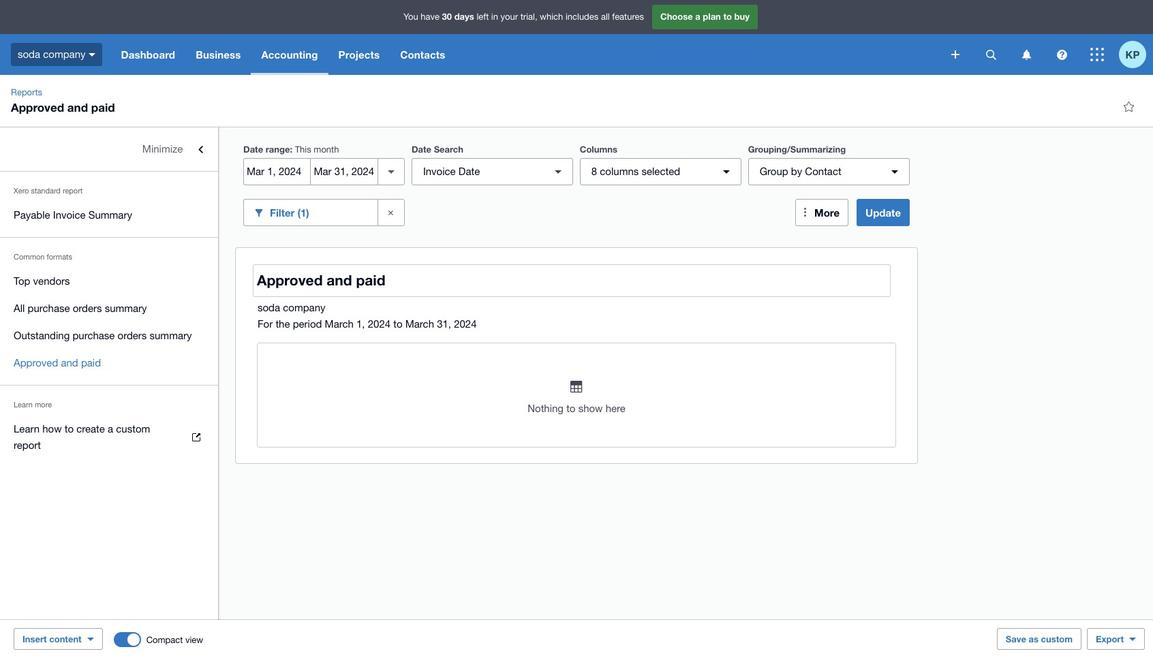 Task type: vqa. For each thing, say whether or not it's contained in the screenshot.
Custom "link"
no



Task type: describe. For each thing, give the bounding box(es) containing it.
here
[[606, 403, 626, 415]]

top
[[14, 275, 30, 287]]

compact
[[146, 635, 183, 645]]

learn more
[[14, 401, 52, 409]]

range
[[266, 144, 290, 155]]

you
[[404, 12, 418, 22]]

approved and paid
[[14, 357, 101, 369]]

your
[[501, 12, 518, 22]]

search
[[434, 144, 464, 155]]

outstanding purchase orders summary
[[14, 330, 192, 342]]

plan
[[703, 11, 721, 22]]

1 2024 from the left
[[368, 318, 391, 330]]

reports approved and paid
[[11, 87, 115, 115]]

standard
[[31, 187, 61, 195]]

soda company
[[18, 48, 86, 60]]

this
[[295, 145, 311, 155]]

company for soda company for the period march 1, 2024 to march 31, 2024
[[283, 302, 326, 314]]

soda company for the period march 1, 2024 to march 31, 2024
[[258, 302, 477, 330]]

xero standard report
[[14, 187, 83, 195]]

1 vertical spatial paid
[[81, 357, 101, 369]]

all
[[14, 303, 25, 314]]

contacts button
[[390, 34, 456, 75]]

content
[[49, 634, 82, 645]]

payable
[[14, 209, 50, 221]]

in
[[491, 12, 498, 22]]

soda company button
[[0, 34, 111, 75]]

to left show
[[567, 403, 576, 415]]

dashboard
[[121, 48, 175, 61]]

all
[[601, 12, 610, 22]]

to left buy
[[724, 11, 732, 22]]

includes
[[566, 12, 599, 22]]

left
[[477, 12, 489, 22]]

1 horizontal spatial a
[[696, 11, 701, 22]]

group
[[760, 166, 789, 177]]

columns
[[580, 144, 618, 155]]

svg image inside soda company popup button
[[89, 53, 96, 56]]

learn how to create a custom report link
[[0, 416, 218, 460]]

save
[[1006, 634, 1027, 645]]

all purchase orders summary
[[14, 303, 147, 314]]

insert content button
[[14, 629, 103, 650]]

buy
[[735, 11, 750, 22]]

as
[[1029, 634, 1039, 645]]

:
[[290, 144, 293, 155]]

invoice inside popup button
[[423, 166, 456, 177]]

0 vertical spatial report
[[63, 187, 83, 195]]

reports
[[11, 87, 42, 98]]

formats
[[47, 253, 72, 261]]

have
[[421, 12, 440, 22]]

custom inside button
[[1042, 634, 1073, 645]]

projects button
[[328, 34, 390, 75]]

nothing
[[528, 403, 564, 415]]

show
[[579, 403, 603, 415]]

vendors
[[33, 275, 70, 287]]

filter (1) button
[[243, 199, 378, 226]]

summary
[[88, 209, 132, 221]]

date search
[[412, 144, 464, 155]]

summary for all purchase orders summary
[[105, 303, 147, 314]]

save as custom button
[[997, 629, 1082, 650]]

minimize button
[[0, 136, 218, 163]]

1 vertical spatial approved
[[14, 357, 58, 369]]

days
[[455, 11, 474, 22]]

1 horizontal spatial svg image
[[1057, 49, 1067, 60]]

all purchase orders summary link
[[0, 295, 218, 323]]

1 march from the left
[[325, 318, 354, 330]]

orders for all purchase orders summary
[[73, 303, 102, 314]]

date range : this month
[[243, 144, 339, 155]]

you have 30 days left in your trial, which includes all features
[[404, 11, 644, 22]]

export
[[1096, 634, 1124, 645]]

export button
[[1088, 629, 1145, 650]]

insert content
[[23, 634, 82, 645]]

date inside popup button
[[459, 166, 480, 177]]



Task type: locate. For each thing, give the bounding box(es) containing it.
and
[[67, 100, 88, 115], [61, 357, 78, 369]]

custom inside learn how to create a custom report
[[116, 423, 150, 435]]

choose
[[661, 11, 693, 22]]

filter (1)
[[270, 206, 309, 219]]

march left 31,
[[406, 318, 434, 330]]

0 horizontal spatial svg image
[[89, 53, 96, 56]]

compact view
[[146, 635, 203, 645]]

a left plan
[[696, 11, 701, 22]]

learn inside learn how to create a custom report
[[14, 423, 40, 435]]

1 horizontal spatial custom
[[1042, 634, 1073, 645]]

purchase down all purchase orders summary
[[73, 330, 115, 342]]

list of convenience dates image
[[378, 158, 405, 185]]

2024 right 1,
[[368, 318, 391, 330]]

0 vertical spatial paid
[[91, 100, 115, 115]]

orders down "all purchase orders summary" link
[[118, 330, 147, 342]]

date for date search
[[412, 144, 432, 155]]

0 vertical spatial learn
[[14, 401, 33, 409]]

top vendors link
[[0, 268, 218, 295]]

learn
[[14, 401, 33, 409], [14, 423, 40, 435]]

0 horizontal spatial report
[[14, 440, 41, 451]]

invoice down date search at the left of page
[[423, 166, 456, 177]]

company for soda company
[[43, 48, 86, 60]]

0 horizontal spatial 2024
[[368, 318, 391, 330]]

march
[[325, 318, 354, 330], [406, 318, 434, 330]]

business
[[196, 48, 241, 61]]

1 horizontal spatial date
[[412, 144, 432, 155]]

2 learn from the top
[[14, 423, 40, 435]]

and up minimize button on the left top of the page
[[67, 100, 88, 115]]

svg image
[[1057, 49, 1067, 60], [89, 53, 96, 56]]

and inside reports approved and paid
[[67, 100, 88, 115]]

purchase for outstanding
[[73, 330, 115, 342]]

banner
[[0, 0, 1154, 75]]

projects
[[339, 48, 380, 61]]

orders up the "outstanding purchase orders summary"
[[73, 303, 102, 314]]

view
[[185, 635, 203, 645]]

a inside learn how to create a custom report
[[108, 423, 113, 435]]

choose a plan to buy
[[661, 11, 750, 22]]

0 horizontal spatial march
[[325, 318, 354, 330]]

more
[[35, 401, 52, 409]]

more button
[[796, 199, 849, 226]]

purchase down vendors
[[28, 303, 70, 314]]

date left range
[[243, 144, 263, 155]]

paid down the "outstanding purchase orders summary"
[[81, 357, 101, 369]]

2 march from the left
[[406, 318, 434, 330]]

banner containing kp
[[0, 0, 1154, 75]]

group by contact button
[[748, 158, 910, 185]]

0 horizontal spatial soda
[[18, 48, 40, 60]]

learn how to create a custom report
[[14, 423, 150, 451]]

learn for learn more
[[14, 401, 33, 409]]

business button
[[186, 34, 251, 75]]

1 horizontal spatial 2024
[[454, 318, 477, 330]]

Select start date field
[[244, 159, 311, 185]]

company inside popup button
[[43, 48, 86, 60]]

31,
[[437, 318, 451, 330]]

30
[[442, 11, 452, 22]]

features
[[612, 12, 644, 22]]

kp button
[[1120, 34, 1154, 75]]

orders for outstanding purchase orders summary
[[118, 330, 147, 342]]

learn down learn more
[[14, 423, 40, 435]]

date down search
[[459, 166, 480, 177]]

the
[[276, 318, 290, 330]]

0 horizontal spatial invoice
[[53, 209, 86, 221]]

period
[[293, 318, 322, 330]]

1 vertical spatial soda
[[258, 302, 280, 314]]

to inside soda company for the period march 1, 2024 to march 31, 2024
[[394, 318, 403, 330]]

report up the payable invoice summary
[[63, 187, 83, 195]]

contacts
[[400, 48, 446, 61]]

1 horizontal spatial summary
[[150, 330, 192, 342]]

0 horizontal spatial date
[[243, 144, 263, 155]]

2 horizontal spatial date
[[459, 166, 480, 177]]

paid up minimize button on the left top of the page
[[91, 100, 115, 115]]

0 horizontal spatial custom
[[116, 423, 150, 435]]

0 horizontal spatial company
[[43, 48, 86, 60]]

top vendors
[[14, 275, 70, 287]]

by
[[791, 166, 803, 177]]

to right how
[[65, 423, 74, 435]]

1 vertical spatial summary
[[150, 330, 192, 342]]

paid
[[91, 100, 115, 115], [81, 357, 101, 369]]

2024 right 31,
[[454, 318, 477, 330]]

month
[[314, 145, 339, 155]]

approved down outstanding
[[14, 357, 58, 369]]

0 vertical spatial soda
[[18, 48, 40, 60]]

kp
[[1126, 48, 1140, 60]]

learn for learn how to create a custom report
[[14, 423, 40, 435]]

1 vertical spatial a
[[108, 423, 113, 435]]

0 vertical spatial invoice
[[423, 166, 456, 177]]

1 vertical spatial purchase
[[73, 330, 115, 342]]

which
[[540, 12, 563, 22]]

to inside learn how to create a custom report
[[65, 423, 74, 435]]

soda for soda company
[[18, 48, 40, 60]]

nothing to show here
[[528, 403, 626, 415]]

1 horizontal spatial company
[[283, 302, 326, 314]]

soda for soda company for the period march 1, 2024 to march 31, 2024
[[258, 302, 280, 314]]

paid inside reports approved and paid
[[91, 100, 115, 115]]

orders
[[73, 303, 102, 314], [118, 330, 147, 342]]

invoice date button
[[412, 158, 573, 185]]

to right 1,
[[394, 318, 403, 330]]

(1)
[[298, 206, 309, 219]]

learn left more
[[14, 401, 33, 409]]

insert
[[23, 634, 47, 645]]

company up period
[[283, 302, 326, 314]]

outstanding
[[14, 330, 70, 342]]

1 vertical spatial report
[[14, 440, 41, 451]]

0 vertical spatial company
[[43, 48, 86, 60]]

how
[[42, 423, 62, 435]]

0 vertical spatial summary
[[105, 303, 147, 314]]

1 horizontal spatial purchase
[[73, 330, 115, 342]]

1 horizontal spatial orders
[[118, 330, 147, 342]]

0 vertical spatial purchase
[[28, 303, 70, 314]]

create
[[77, 423, 105, 435]]

company up reports approved and paid
[[43, 48, 86, 60]]

reports link
[[5, 86, 48, 100]]

custom
[[116, 423, 150, 435], [1042, 634, 1073, 645]]

company inside soda company for the period march 1, 2024 to march 31, 2024
[[283, 302, 326, 314]]

contact
[[805, 166, 842, 177]]

update
[[866, 207, 901, 219]]

1 horizontal spatial march
[[406, 318, 434, 330]]

soda up the reports on the left
[[18, 48, 40, 60]]

march left 1,
[[325, 318, 354, 330]]

date left search
[[412, 144, 432, 155]]

approved down "reports" link on the left top of page
[[11, 100, 64, 115]]

invoice date
[[423, 166, 480, 177]]

accounting
[[261, 48, 318, 61]]

filter
[[270, 206, 295, 219]]

Report title field
[[254, 265, 890, 297]]

remove all filters image
[[380, 202, 402, 224]]

trial,
[[521, 12, 538, 22]]

approved and paid link
[[0, 350, 218, 377]]

selected
[[642, 166, 681, 177]]

approved inside reports approved and paid
[[11, 100, 64, 115]]

0 horizontal spatial purchase
[[28, 303, 70, 314]]

1 horizontal spatial soda
[[258, 302, 280, 314]]

accounting button
[[251, 34, 328, 75]]

soda
[[18, 48, 40, 60], [258, 302, 280, 314]]

1 vertical spatial custom
[[1042, 634, 1073, 645]]

summary down "all purchase orders summary" link
[[150, 330, 192, 342]]

minimize
[[142, 143, 183, 155]]

1,
[[357, 318, 365, 330]]

approved
[[11, 100, 64, 115], [14, 357, 58, 369]]

Select end date field
[[311, 159, 378, 185]]

invoice down xero standard report
[[53, 209, 86, 221]]

0 horizontal spatial a
[[108, 423, 113, 435]]

dashboard link
[[111, 34, 186, 75]]

and down outstanding
[[61, 357, 78, 369]]

grouping/summarizing
[[748, 144, 846, 155]]

payable invoice summary
[[14, 209, 132, 221]]

svg image
[[1091, 48, 1105, 61], [986, 49, 997, 60], [1022, 49, 1031, 60], [952, 50, 960, 59]]

0 vertical spatial a
[[696, 11, 701, 22]]

0 vertical spatial custom
[[116, 423, 150, 435]]

soda inside soda company for the period march 1, 2024 to march 31, 2024
[[258, 302, 280, 314]]

0 vertical spatial orders
[[73, 303, 102, 314]]

1 vertical spatial orders
[[118, 330, 147, 342]]

summary down top vendors link at the left of the page
[[105, 303, 147, 314]]

custom right as
[[1042, 634, 1073, 645]]

1 vertical spatial and
[[61, 357, 78, 369]]

update button
[[857, 199, 910, 226]]

outstanding purchase orders summary link
[[0, 323, 218, 350]]

common
[[14, 253, 45, 261]]

0 horizontal spatial summary
[[105, 303, 147, 314]]

0 vertical spatial and
[[67, 100, 88, 115]]

common formats
[[14, 253, 72, 261]]

1 vertical spatial company
[[283, 302, 326, 314]]

0 vertical spatial approved
[[11, 100, 64, 115]]

8
[[592, 166, 597, 177]]

report down learn more
[[14, 440, 41, 451]]

columns
[[600, 166, 639, 177]]

0 horizontal spatial orders
[[73, 303, 102, 314]]

soda inside popup button
[[18, 48, 40, 60]]

add to favourites image
[[1115, 93, 1143, 120]]

1 horizontal spatial report
[[63, 187, 83, 195]]

report inside learn how to create a custom report
[[14, 440, 41, 451]]

more
[[815, 207, 840, 219]]

date for date range : this month
[[243, 144, 263, 155]]

2 2024 from the left
[[454, 318, 477, 330]]

purchase
[[28, 303, 70, 314], [73, 330, 115, 342]]

group by contact
[[760, 166, 842, 177]]

1 vertical spatial invoice
[[53, 209, 86, 221]]

custom right the create
[[116, 423, 150, 435]]

date
[[243, 144, 263, 155], [412, 144, 432, 155], [459, 166, 480, 177]]

a right the create
[[108, 423, 113, 435]]

purchase for all
[[28, 303, 70, 314]]

1 vertical spatial learn
[[14, 423, 40, 435]]

summary for outstanding purchase orders summary
[[150, 330, 192, 342]]

xero
[[14, 187, 29, 195]]

payable invoice summary link
[[0, 202, 218, 229]]

1 learn from the top
[[14, 401, 33, 409]]

8 columns selected
[[592, 166, 681, 177]]

soda up for at the left
[[258, 302, 280, 314]]

1 horizontal spatial invoice
[[423, 166, 456, 177]]

save as custom
[[1006, 634, 1073, 645]]



